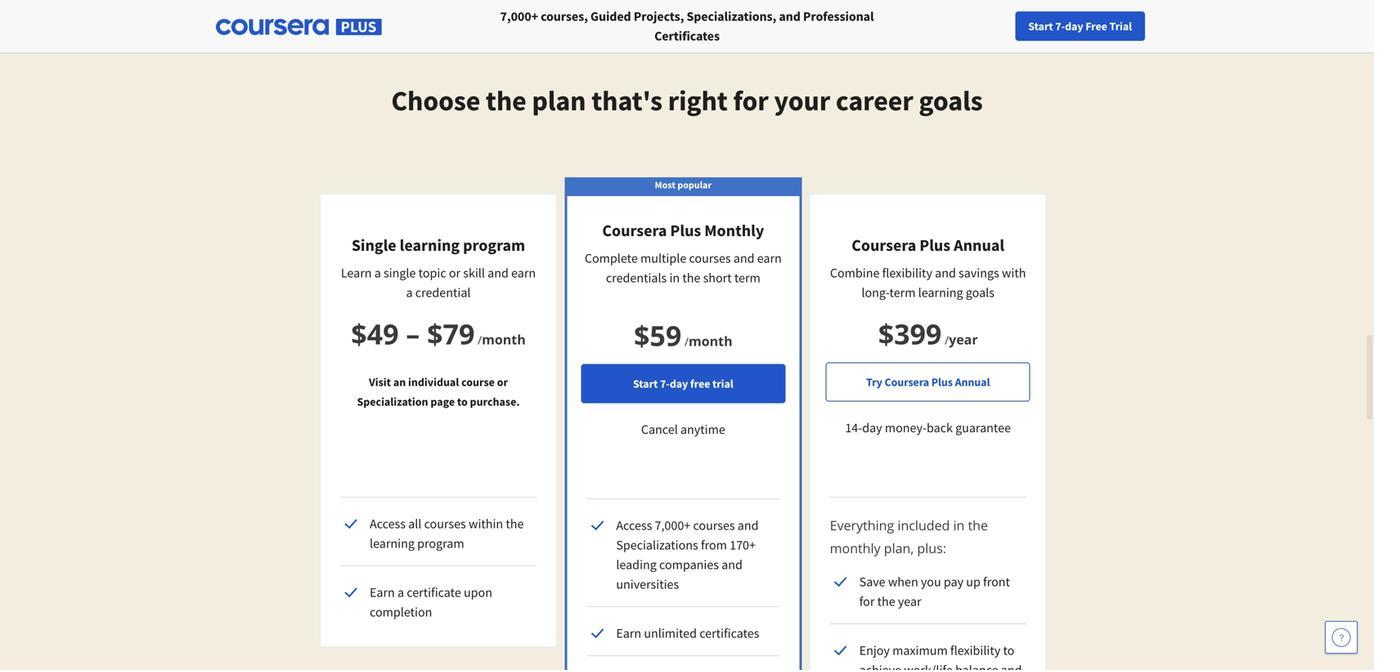 Task type: describe. For each thing, give the bounding box(es) containing it.
free
[[690, 377, 710, 391]]

plan,
[[884, 540, 914, 558]]

7- for free
[[1056, 19, 1065, 34]]

$49
[[351, 315, 399, 353]]

/ inside $49 – $79 / month
[[478, 333, 482, 348]]

try coursera plus annual button
[[826, 363, 1031, 402]]

earn inside the complete multiple courses and earn credentials in the short term
[[757, 250, 782, 267]]

learning inside access all courses within the learning program
[[370, 536, 415, 552]]

start for start 7-day free trial
[[633, 377, 658, 391]]

career
[[836, 83, 914, 118]]

access 7,000+ courses and specializations from 170+ leading companies and universities
[[616, 518, 759, 593]]

learn a single topic or skill and earn a credential
[[341, 265, 536, 301]]

short
[[703, 270, 732, 286]]

courses for all
[[424, 516, 466, 533]]

enjoy maximum flexibility to achieve work/life balance an
[[860, 643, 1022, 671]]

from
[[701, 538, 727, 554]]

program inside access all courses within the learning program
[[417, 536, 464, 552]]

find your new career
[[1026, 19, 1128, 34]]

choose
[[391, 83, 480, 118]]

balance
[[956, 663, 999, 671]]

goals for learning
[[966, 285, 995, 301]]

$59
[[634, 317, 682, 355]]

and inside 7,000+ courses, guided projects, specializations, and professional certificates
[[779, 8, 801, 25]]

the left plan at the left of the page
[[486, 83, 527, 118]]

start 7-day free trial button
[[581, 364, 786, 404]]

guided
[[591, 8, 631, 25]]

complete multiple courses and earn credentials in the short term
[[585, 250, 782, 286]]

7- for free
[[660, 377, 670, 391]]

0 vertical spatial learning
[[400, 235, 460, 256]]

to inside visit an individual course or specialization page to purchase.
[[457, 395, 468, 409]]

front
[[983, 574, 1010, 591]]

learn
[[341, 265, 372, 281]]

0 vertical spatial annual
[[954, 235, 1005, 256]]

skill
[[463, 265, 485, 281]]

earn unlimited certificates
[[616, 626, 760, 642]]

and inside the complete multiple courses and earn credentials in the short term
[[734, 250, 755, 267]]

specialization
[[357, 395, 428, 409]]

$399
[[878, 315, 942, 353]]

single
[[352, 235, 397, 256]]

projects,
[[634, 8, 684, 25]]

universities
[[616, 577, 679, 593]]

everything
[[830, 517, 894, 535]]

visit an individual course or specialization page to purchase.
[[357, 375, 520, 409]]

–
[[406, 315, 420, 353]]

learning inside combine flexibility and savings with long-term learning goals
[[919, 285, 963, 301]]

certificates
[[655, 28, 720, 44]]

certificates
[[700, 626, 760, 642]]

$79
[[427, 315, 475, 353]]

savings
[[959, 265, 1000, 281]]

plus inside button
[[932, 375, 953, 390]]

credentials
[[606, 270, 667, 286]]

try coursera plus annual
[[866, 375, 990, 390]]

for inside save  when you pay up front for the year
[[860, 594, 875, 610]]

trial
[[713, 377, 734, 391]]

combine flexibility and savings with long-term learning goals
[[830, 265, 1026, 301]]

achieve
[[860, 663, 902, 671]]

goals for career
[[919, 83, 983, 118]]

included
[[898, 517, 950, 535]]

in inside everything included in the monthly plan, plus:
[[954, 517, 965, 535]]

7,000+ inside 7,000+ courses, guided projects, specializations, and professional certificates
[[500, 8, 538, 25]]

anytime
[[681, 422, 726, 438]]

choose the plan that's right for your career goals
[[391, 83, 983, 118]]

companies
[[659, 557, 719, 574]]

career
[[1097, 19, 1128, 34]]

year inside $399 / year
[[949, 331, 978, 349]]

and down 170+ at the bottom right
[[722, 557, 743, 574]]

the inside access all courses within the learning program
[[506, 516, 524, 533]]

right
[[668, 83, 728, 118]]

money-
[[885, 420, 927, 436]]

earn a certificate upon completion
[[370, 585, 493, 621]]

certificate
[[407, 585, 461, 601]]

coursera plus annual
[[852, 235, 1005, 256]]

flexibility inside the enjoy maximum flexibility to achieve work/life balance an
[[951, 643, 1001, 659]]

a for single
[[374, 265, 381, 281]]

month inside $49 – $79 / month
[[482, 331, 526, 349]]

specializations
[[616, 538, 698, 554]]

plus for $399
[[920, 235, 951, 256]]

$59 / month
[[634, 317, 733, 355]]

when
[[888, 574, 919, 591]]

annual inside button
[[955, 375, 990, 390]]

/ for $59
[[685, 334, 689, 350]]

enjoy
[[860, 643, 890, 659]]

cancel anytime
[[641, 422, 726, 438]]

7,000+ inside 'access 7,000+ courses and specializations from 170+ leading companies and universities'
[[655, 518, 691, 534]]

new
[[1073, 19, 1094, 34]]

trial
[[1110, 19, 1132, 34]]

monthly
[[705, 220, 764, 241]]

purchase.
[[470, 395, 520, 409]]

cancel
[[641, 422, 678, 438]]

or for topic
[[449, 265, 461, 281]]

you
[[921, 574, 941, 591]]

earn for $49
[[370, 585, 395, 601]]

work/life
[[904, 663, 953, 671]]

coursera plus image
[[216, 19, 382, 35]]

long-
[[862, 285, 890, 301]]

professional
[[803, 8, 874, 25]]

earn for $59
[[616, 626, 642, 642]]



Task type: locate. For each thing, give the bounding box(es) containing it.
0 horizontal spatial day
[[670, 377, 688, 391]]

a
[[374, 265, 381, 281], [406, 285, 413, 301], [398, 585, 404, 601]]

most popular
[[655, 179, 712, 191]]

courses inside 'access 7,000+ courses and specializations from 170+ leading companies and universities'
[[693, 518, 735, 534]]

courses,
[[541, 8, 588, 25]]

combine
[[830, 265, 880, 281]]

0 vertical spatial in
[[670, 270, 680, 286]]

to
[[457, 395, 468, 409], [1003, 643, 1015, 659]]

annual up guarantee
[[955, 375, 990, 390]]

0 horizontal spatial a
[[374, 265, 381, 281]]

monthly
[[830, 540, 881, 558]]

learning down all
[[370, 536, 415, 552]]

access left all
[[370, 516, 406, 533]]

1 horizontal spatial to
[[1003, 643, 1015, 659]]

and up 170+ at the bottom right
[[738, 518, 759, 534]]

day
[[1065, 19, 1084, 34], [670, 377, 688, 391], [863, 420, 882, 436]]

month up free
[[689, 333, 733, 350]]

month
[[482, 331, 526, 349], [689, 333, 733, 350]]

and inside combine flexibility and savings with long-term learning goals
[[935, 265, 956, 281]]

month up the course
[[482, 331, 526, 349]]

start 7-day free trial button
[[1016, 11, 1145, 41]]

or inside visit an individual course or specialization page to purchase.
[[497, 375, 508, 390]]

0 vertical spatial for
[[733, 83, 769, 118]]

save
[[860, 574, 886, 591]]

1 horizontal spatial start
[[1029, 19, 1053, 34]]

170+
[[730, 538, 756, 554]]

1 horizontal spatial term
[[890, 285, 916, 301]]

day for free
[[670, 377, 688, 391]]

1 horizontal spatial 7,000+
[[655, 518, 691, 534]]

maximum
[[893, 643, 948, 659]]

specializations,
[[687, 8, 777, 25]]

coursera inside button
[[885, 375, 929, 390]]

program
[[463, 235, 525, 256], [417, 536, 464, 552]]

1 horizontal spatial in
[[954, 517, 965, 535]]

start for start 7-day free trial
[[1029, 19, 1053, 34]]

7,000+ left courses,
[[500, 8, 538, 25]]

a right learn
[[374, 265, 381, 281]]

popular
[[678, 179, 712, 191]]

goals inside combine flexibility and savings with long-term learning goals
[[966, 285, 995, 301]]

in inside the complete multiple courses and earn credentials in the short term
[[670, 270, 680, 286]]

1 horizontal spatial for
[[860, 594, 875, 610]]

coursera up combine
[[852, 235, 917, 256]]

plan
[[532, 83, 586, 118]]

0 vertical spatial year
[[949, 331, 978, 349]]

courses right all
[[424, 516, 466, 533]]

your left career
[[774, 83, 831, 118]]

free
[[1086, 19, 1108, 34]]

1 vertical spatial flexibility
[[951, 643, 1001, 659]]

single learning program
[[352, 235, 525, 256]]

topic
[[419, 265, 446, 281]]

and down monthly at the right top
[[734, 250, 755, 267]]

goals
[[919, 83, 983, 118], [966, 285, 995, 301]]

access for access all courses within the learning program
[[370, 516, 406, 533]]

0 horizontal spatial 7-
[[660, 377, 670, 391]]

1 horizontal spatial your
[[1049, 19, 1071, 34]]

your right find
[[1049, 19, 1071, 34]]

0 horizontal spatial in
[[670, 270, 680, 286]]

coursera up complete
[[602, 220, 667, 241]]

earn inside the learn a single topic or skill and earn a credential
[[511, 265, 536, 281]]

/ inside $399 / year
[[945, 333, 949, 348]]

a for certificate
[[398, 585, 404, 601]]

1 vertical spatial for
[[860, 594, 875, 610]]

the right included
[[968, 517, 988, 535]]

7,000+ up specializations
[[655, 518, 691, 534]]

the inside save  when you pay up front for the year
[[878, 594, 896, 610]]

1 vertical spatial 7,000+
[[655, 518, 691, 534]]

flexibility up balance
[[951, 643, 1001, 659]]

1 horizontal spatial year
[[949, 331, 978, 349]]

for down save
[[860, 594, 875, 610]]

0 horizontal spatial start
[[633, 377, 658, 391]]

or inside the learn a single topic or skill and earn a credential
[[449, 265, 461, 281]]

1 horizontal spatial earn
[[616, 626, 642, 642]]

1 vertical spatial day
[[670, 377, 688, 391]]

start 7-day free trial
[[1029, 19, 1132, 34]]

courses inside access all courses within the learning program
[[424, 516, 466, 533]]

term inside combine flexibility and savings with long-term learning goals
[[890, 285, 916, 301]]

and left professional
[[779, 8, 801, 25]]

/ inside $59 / month
[[685, 334, 689, 350]]

program down all
[[417, 536, 464, 552]]

plus:
[[917, 540, 947, 558]]

annual
[[954, 235, 1005, 256], [955, 375, 990, 390]]

the inside the complete multiple courses and earn credentials in the short term
[[683, 270, 701, 286]]

upon
[[464, 585, 493, 601]]

year inside save  when you pay up front for the year
[[898, 594, 922, 610]]

in down multiple
[[670, 270, 680, 286]]

2 horizontal spatial /
[[945, 333, 949, 348]]

0 horizontal spatial 7,000+
[[500, 8, 538, 25]]

within
[[469, 516, 503, 533]]

0 horizontal spatial earn
[[370, 585, 395, 601]]

in right included
[[954, 517, 965, 535]]

1 vertical spatial goals
[[966, 285, 995, 301]]

7,000+
[[500, 8, 538, 25], [655, 518, 691, 534]]

annual up savings
[[954, 235, 1005, 256]]

visit
[[369, 375, 391, 390]]

program up skill
[[463, 235, 525, 256]]

or for course
[[497, 375, 508, 390]]

start 7-day free trial
[[633, 377, 734, 391]]

1 vertical spatial to
[[1003, 643, 1015, 659]]

the
[[486, 83, 527, 118], [683, 270, 701, 286], [506, 516, 524, 533], [968, 517, 988, 535], [878, 594, 896, 610]]

access all courses within the learning program
[[370, 516, 524, 552]]

0 horizontal spatial access
[[370, 516, 406, 533]]

1 horizontal spatial 7-
[[1056, 19, 1065, 34]]

for right right
[[733, 83, 769, 118]]

access inside 'access 7,000+ courses and specializations from 170+ leading companies and universities'
[[616, 518, 652, 534]]

0 vertical spatial a
[[374, 265, 381, 281]]

earn down monthly at the right top
[[757, 250, 782, 267]]

1 horizontal spatial day
[[863, 420, 882, 436]]

an
[[393, 375, 406, 390]]

1 horizontal spatial /
[[685, 334, 689, 350]]

earn up completion at the bottom left of page
[[370, 585, 395, 601]]

learning up topic
[[400, 235, 460, 256]]

courses inside the complete multiple courses and earn credentials in the short term
[[689, 250, 731, 267]]

pay
[[944, 574, 964, 591]]

plus
[[670, 220, 701, 241], [920, 235, 951, 256], [932, 375, 953, 390]]

help center image
[[1332, 628, 1352, 648]]

0 horizontal spatial flexibility
[[882, 265, 933, 281]]

courses for multiple
[[689, 250, 731, 267]]

7- left free
[[660, 377, 670, 391]]

0 vertical spatial start
[[1029, 19, 1053, 34]]

in
[[670, 270, 680, 286], [954, 517, 965, 535]]

year down when
[[898, 594, 922, 610]]

0 vertical spatial 7,000+
[[500, 8, 538, 25]]

1 horizontal spatial earn
[[757, 250, 782, 267]]

or up purchase.
[[497, 375, 508, 390]]

0 horizontal spatial to
[[457, 395, 468, 409]]

0 vertical spatial or
[[449, 265, 461, 281]]

earn right skill
[[511, 265, 536, 281]]

to inside the enjoy maximum flexibility to achieve work/life balance an
[[1003, 643, 1015, 659]]

14-day money-back guarantee
[[845, 420, 1011, 436]]

earn left unlimited
[[616, 626, 642, 642]]

most
[[655, 179, 676, 191]]

the left short
[[683, 270, 701, 286]]

0 horizontal spatial month
[[482, 331, 526, 349]]

7,000+ courses, guided projects, specializations, and professional certificates
[[500, 8, 874, 44]]

$49 – $79 / month
[[351, 315, 526, 353]]

the inside everything included in the monthly plan, plus:
[[968, 517, 988, 535]]

and
[[779, 8, 801, 25], [734, 250, 755, 267], [488, 265, 509, 281], [935, 265, 956, 281], [738, 518, 759, 534], [722, 557, 743, 574]]

courses up short
[[689, 250, 731, 267]]

course
[[462, 375, 495, 390]]

a up completion at the bottom left of page
[[398, 585, 404, 601]]

all
[[408, 516, 422, 533]]

$399 / year
[[878, 315, 978, 353]]

to right page
[[457, 395, 468, 409]]

earn
[[370, 585, 395, 601], [616, 626, 642, 642]]

1 horizontal spatial access
[[616, 518, 652, 534]]

0 vertical spatial day
[[1065, 19, 1084, 34]]

month inside $59 / month
[[689, 333, 733, 350]]

leading
[[616, 557, 657, 574]]

1 horizontal spatial a
[[398, 585, 404, 601]]

0 horizontal spatial your
[[774, 83, 831, 118]]

completion
[[370, 605, 432, 621]]

1 vertical spatial annual
[[955, 375, 990, 390]]

2 horizontal spatial day
[[1065, 19, 1084, 34]]

0 vertical spatial to
[[457, 395, 468, 409]]

1 horizontal spatial flexibility
[[951, 643, 1001, 659]]

individual
[[408, 375, 459, 390]]

1 vertical spatial earn
[[616, 626, 642, 642]]

that's
[[592, 83, 663, 118]]

0 vertical spatial flexibility
[[882, 265, 933, 281]]

plus up combine flexibility and savings with long-term learning goals
[[920, 235, 951, 256]]

year
[[949, 331, 978, 349], [898, 594, 922, 610]]

access inside access all courses within the learning program
[[370, 516, 406, 533]]

1 vertical spatial learning
[[919, 285, 963, 301]]

plus for $59
[[670, 220, 701, 241]]

/ right $79
[[478, 333, 482, 348]]

access for access 7,000+ courses and specializations from 170+ leading companies and universities
[[616, 518, 652, 534]]

and right skill
[[488, 265, 509, 281]]

coursera for $399
[[852, 235, 917, 256]]

courses for 7,000+
[[693, 518, 735, 534]]

14-
[[845, 420, 863, 436]]

up
[[966, 574, 981, 591]]

flexibility inside combine flexibility and savings with long-term learning goals
[[882, 265, 933, 281]]

2 vertical spatial day
[[863, 420, 882, 436]]

flexibility
[[882, 265, 933, 281], [951, 643, 1001, 659]]

/
[[478, 333, 482, 348], [945, 333, 949, 348], [685, 334, 689, 350]]

1 horizontal spatial month
[[689, 333, 733, 350]]

coursera plus monthly
[[602, 220, 764, 241]]

0 horizontal spatial for
[[733, 83, 769, 118]]

1 horizontal spatial or
[[497, 375, 508, 390]]

learning down savings
[[919, 285, 963, 301]]

None search field
[[225, 10, 618, 43]]

term right short
[[735, 270, 761, 286]]

single
[[384, 265, 416, 281]]

multiple
[[641, 250, 687, 267]]

0 vertical spatial program
[[463, 235, 525, 256]]

0 vertical spatial your
[[1049, 19, 1071, 34]]

try
[[866, 375, 883, 390]]

and inside the learn a single topic or skill and earn a credential
[[488, 265, 509, 281]]

/ right $59
[[685, 334, 689, 350]]

2 vertical spatial a
[[398, 585, 404, 601]]

1 vertical spatial in
[[954, 517, 965, 535]]

plus up back
[[932, 375, 953, 390]]

unlimited
[[644, 626, 697, 642]]

7- left new
[[1056, 19, 1065, 34]]

year right $399
[[949, 331, 978, 349]]

coursera right try
[[885, 375, 929, 390]]

plus up multiple
[[670, 220, 701, 241]]

with
[[1002, 265, 1026, 281]]

credential
[[415, 285, 471, 301]]

0 vertical spatial earn
[[370, 585, 395, 601]]

goals down savings
[[966, 285, 995, 301]]

1 vertical spatial 7-
[[660, 377, 670, 391]]

a inside earn a certificate upon completion
[[398, 585, 404, 601]]

7- inside start 7-day free trial button
[[660, 377, 670, 391]]

1 vertical spatial a
[[406, 285, 413, 301]]

1 vertical spatial or
[[497, 375, 508, 390]]

save  when you pay up front for the year
[[860, 574, 1010, 610]]

2 vertical spatial learning
[[370, 536, 415, 552]]

flexibility down coursera plus annual
[[882, 265, 933, 281]]

day for free
[[1065, 19, 1084, 34]]

1 vertical spatial start
[[633, 377, 658, 391]]

a down single
[[406, 285, 413, 301]]

1 vertical spatial program
[[417, 536, 464, 552]]

1 vertical spatial year
[[898, 594, 922, 610]]

0 vertical spatial 7-
[[1056, 19, 1065, 34]]

page
[[431, 395, 455, 409]]

1 vertical spatial your
[[774, 83, 831, 118]]

earn inside earn a certificate upon completion
[[370, 585, 395, 601]]

courses up from
[[693, 518, 735, 534]]

complete
[[585, 250, 638, 267]]

2 horizontal spatial a
[[406, 285, 413, 301]]

goals right career
[[919, 83, 983, 118]]

for
[[733, 83, 769, 118], [860, 594, 875, 610]]

coursera for $59
[[602, 220, 667, 241]]

everything included in the monthly plan, plus:
[[830, 517, 988, 558]]

the right within
[[506, 516, 524, 533]]

0 horizontal spatial earn
[[511, 265, 536, 281]]

0 horizontal spatial term
[[735, 270, 761, 286]]

back
[[927, 420, 953, 436]]

/ right $399
[[945, 333, 949, 348]]

0 horizontal spatial /
[[478, 333, 482, 348]]

0 horizontal spatial or
[[449, 265, 461, 281]]

to down front
[[1003, 643, 1015, 659]]

/ for $399
[[945, 333, 949, 348]]

7- inside start 7-day free trial button
[[1056, 19, 1065, 34]]

term up $399
[[890, 285, 916, 301]]

0 vertical spatial goals
[[919, 83, 983, 118]]

learning
[[400, 235, 460, 256], [919, 285, 963, 301], [370, 536, 415, 552]]

the down save
[[878, 594, 896, 610]]

or left skill
[[449, 265, 461, 281]]

and down coursera plus annual
[[935, 265, 956, 281]]

find
[[1026, 19, 1047, 34]]

find your new career link
[[1017, 16, 1136, 37]]

access up specializations
[[616, 518, 652, 534]]

0 horizontal spatial year
[[898, 594, 922, 610]]

term inside the complete multiple courses and earn credentials in the short term
[[735, 270, 761, 286]]



Task type: vqa. For each thing, say whether or not it's contained in the screenshot.
Jacob Simon
no



